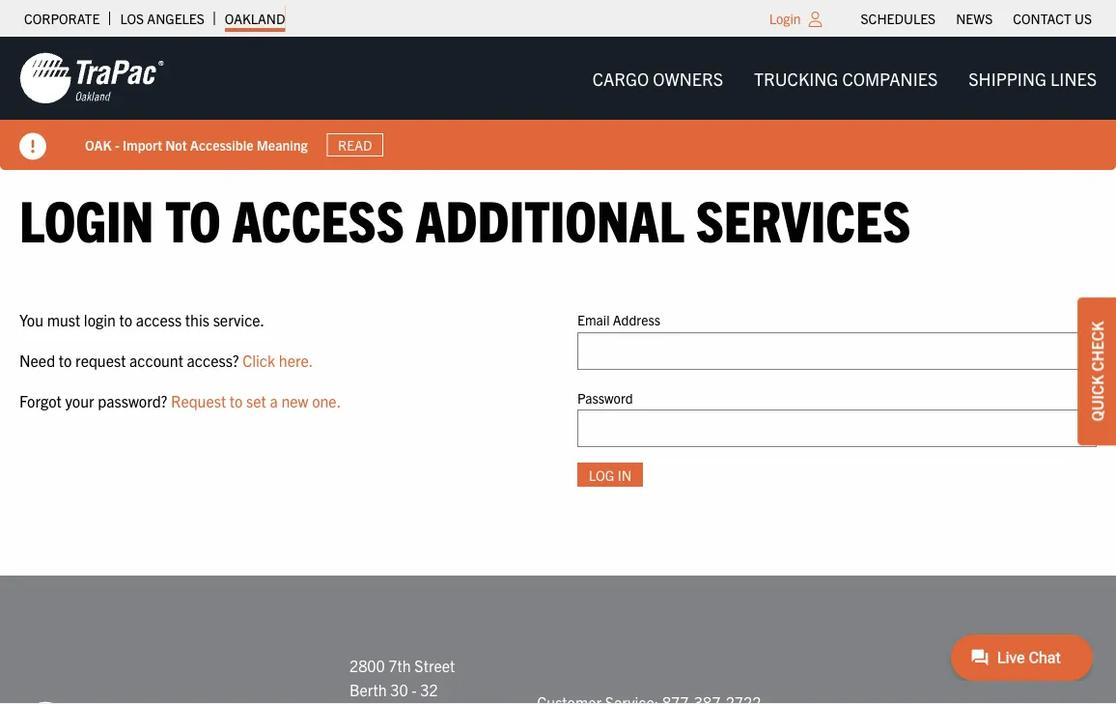 Task type: locate. For each thing, give the bounding box(es) containing it.
trucking
[[754, 67, 839, 89]]

to
[[165, 183, 221, 253], [119, 310, 133, 329], [59, 350, 72, 370], [230, 391, 243, 410]]

banner
[[0, 37, 1117, 170]]

light image
[[809, 12, 823, 27]]

shipping
[[969, 67, 1047, 89]]

1 oakland image from the top
[[19, 51, 164, 105]]

read link
[[327, 133, 383, 157]]

need
[[19, 350, 55, 370]]

menu bar containing cargo owners
[[577, 59, 1113, 98]]

menu bar down light icon
[[577, 59, 1113, 98]]

accessible
[[190, 136, 254, 153]]

Password password field
[[578, 410, 1097, 447]]

contact
[[1014, 10, 1072, 27]]

request to set a new one. link
[[171, 391, 341, 410]]

not
[[165, 136, 187, 153]]

menu bar
[[851, 5, 1103, 32], [577, 59, 1113, 98]]

menu bar containing schedules
[[851, 5, 1103, 32]]

angeles
[[147, 10, 205, 27]]

- inside 2800 7th street berth 30 - 32
[[412, 680, 417, 699]]

0 horizontal spatial login
[[19, 183, 154, 253]]

1 vertical spatial login
[[19, 183, 154, 253]]

news
[[956, 10, 993, 27]]

0 vertical spatial menu bar
[[851, 5, 1103, 32]]

footer
[[0, 576, 1117, 704]]

1 vertical spatial -
[[412, 680, 417, 699]]

shipping lines
[[969, 67, 1097, 89]]

0 vertical spatial login
[[770, 10, 801, 27]]

request
[[171, 391, 226, 410]]

Email Address text field
[[578, 332, 1097, 370]]

you must login to access this service.
[[19, 310, 265, 329]]

menu bar up shipping
[[851, 5, 1103, 32]]

contact us
[[1014, 10, 1093, 27]]

check
[[1088, 321, 1107, 372]]

shipping lines link
[[954, 59, 1113, 98]]

service.
[[213, 310, 265, 329]]

login down oak at the top
[[19, 183, 154, 253]]

1 vertical spatial oakland image
[[19, 700, 164, 704]]

login for "login" link
[[770, 10, 801, 27]]

request
[[75, 350, 126, 370]]

password
[[578, 389, 633, 406]]

1 horizontal spatial -
[[412, 680, 417, 699]]

us
[[1075, 10, 1093, 27]]

none submit inside login to access additional services main content
[[578, 463, 643, 487]]

login inside main content
[[19, 183, 154, 253]]

must
[[47, 310, 80, 329]]

None submit
[[578, 463, 643, 487]]

lines
[[1051, 67, 1097, 89]]

menu bar inside banner
[[577, 59, 1113, 98]]

oakland image
[[19, 51, 164, 105], [19, 700, 164, 704]]

one.
[[312, 391, 341, 410]]

access
[[136, 310, 182, 329]]

email address
[[578, 311, 661, 329]]

- inside banner
[[115, 136, 119, 153]]

to right the need in the left of the page
[[59, 350, 72, 370]]

0 horizontal spatial -
[[115, 136, 119, 153]]

login to access additional services
[[19, 183, 911, 253]]

los angeles link
[[120, 5, 205, 32]]

click here. link
[[243, 350, 313, 370]]

oak
[[85, 136, 112, 153]]

schedules
[[861, 10, 936, 27]]

account
[[129, 350, 183, 370]]

1 vertical spatial menu bar
[[577, 59, 1113, 98]]

footer containing 2800 7th street
[[0, 576, 1117, 704]]

0 vertical spatial -
[[115, 136, 119, 153]]

corporate
[[24, 10, 100, 27]]

-
[[115, 136, 119, 153], [412, 680, 417, 699]]

companies
[[843, 67, 938, 89]]

additional
[[416, 183, 685, 253]]

login left light icon
[[770, 10, 801, 27]]

0 vertical spatial oakland image
[[19, 51, 164, 105]]

access?
[[187, 350, 239, 370]]

- right oak at the top
[[115, 136, 119, 153]]

to left set
[[230, 391, 243, 410]]

to down oak - import not accessible meaning
[[165, 183, 221, 253]]

los angeles
[[120, 10, 205, 27]]

2 oakland image from the top
[[19, 700, 164, 704]]

owners
[[653, 67, 724, 89]]

solid image
[[19, 133, 46, 160]]

cargo
[[593, 67, 649, 89]]

los
[[120, 10, 144, 27]]

1 horizontal spatial login
[[770, 10, 801, 27]]

2800 7th street berth 30 - 32
[[350, 655, 455, 699]]

login
[[770, 10, 801, 27], [19, 183, 154, 253]]

- left 32
[[412, 680, 417, 699]]

forgot
[[19, 391, 62, 410]]



Task type: describe. For each thing, give the bounding box(es) containing it.
this
[[185, 310, 210, 329]]

set
[[246, 391, 266, 410]]

banner containing cargo owners
[[0, 37, 1117, 170]]

2800
[[350, 655, 385, 675]]

need to request account access? click here.
[[19, 350, 313, 370]]

quick check
[[1088, 321, 1107, 421]]

cargo owners
[[593, 67, 724, 89]]

quick
[[1088, 375, 1107, 421]]

login
[[84, 310, 116, 329]]

30
[[391, 680, 408, 699]]

trucking companies
[[754, 67, 938, 89]]

cargo owners link
[[577, 59, 739, 98]]

street
[[415, 655, 455, 675]]

login link
[[770, 10, 801, 27]]

password?
[[98, 391, 167, 410]]

a
[[270, 391, 278, 410]]

login for login to access additional services
[[19, 183, 154, 253]]

corporate link
[[24, 5, 100, 32]]

schedules link
[[861, 5, 936, 32]]

click
[[243, 350, 275, 370]]

quick check link
[[1078, 297, 1117, 446]]

email
[[578, 311, 610, 329]]

7th
[[389, 655, 411, 675]]

news link
[[956, 5, 993, 32]]

services
[[696, 183, 911, 253]]

to right login
[[119, 310, 133, 329]]

oak - import not accessible meaning
[[85, 136, 308, 153]]

contact us link
[[1014, 5, 1093, 32]]

read
[[338, 136, 372, 154]]

oakland link
[[225, 5, 285, 32]]

address
[[613, 311, 661, 329]]

you
[[19, 310, 43, 329]]

access
[[232, 183, 405, 253]]

trucking companies link
[[739, 59, 954, 98]]

your
[[65, 391, 94, 410]]

meaning
[[257, 136, 308, 153]]

forgot your password? request to set a new one.
[[19, 391, 341, 410]]

oakland
[[225, 10, 285, 27]]

login to access additional services main content
[[0, 183, 1117, 518]]

import
[[123, 136, 162, 153]]

new
[[282, 391, 309, 410]]

here.
[[279, 350, 313, 370]]

32
[[421, 680, 438, 699]]

berth
[[350, 680, 387, 699]]



Task type: vqa. For each thing, say whether or not it's contained in the screenshot.
appear
no



